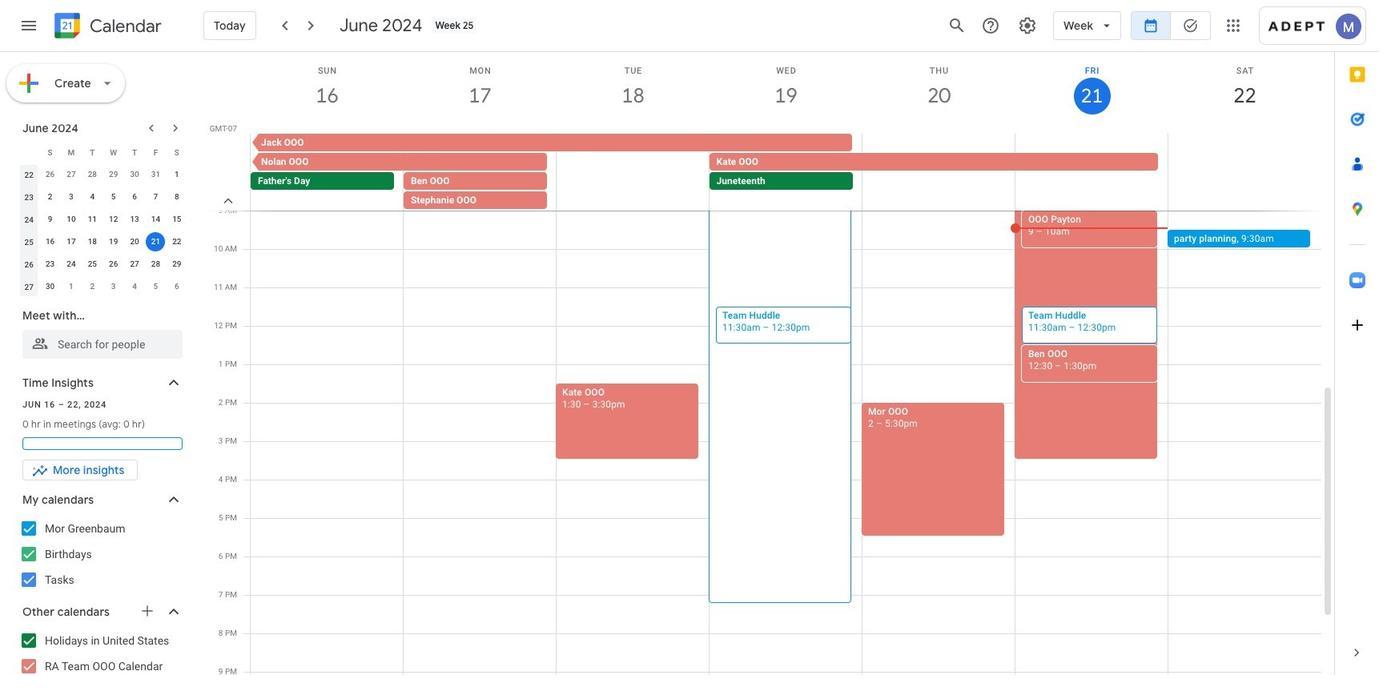 Task type: locate. For each thing, give the bounding box(es) containing it.
row
[[244, 105, 1335, 143], [244, 134, 1335, 211], [18, 141, 187, 163], [18, 163, 187, 186], [18, 186, 187, 208], [18, 208, 187, 231], [18, 231, 187, 253], [18, 253, 187, 276], [18, 276, 187, 298]]

grid
[[205, 52, 1335, 675]]

main drawer image
[[19, 16, 38, 35]]

saturday, june 22 element
[[1169, 52, 1322, 119]]

heading
[[87, 16, 162, 36]]

5 element
[[104, 187, 123, 207]]

july 3 element
[[104, 277, 123, 296]]

29 element
[[167, 255, 186, 274]]

14 element
[[146, 210, 165, 229]]

25 element
[[83, 255, 102, 274]]

cell
[[250, 134, 862, 211], [404, 134, 557, 211], [556, 134, 709, 211], [709, 134, 1168, 211], [862, 134, 1015, 211], [1015, 134, 1168, 211], [1168, 134, 1321, 211], [145, 231, 166, 253]]

add other calendars image
[[139, 603, 155, 619]]

column header inside june 2024 grid
[[18, 141, 40, 163]]

column header
[[18, 141, 40, 163]]

july 6 element
[[167, 277, 186, 296]]

row group
[[18, 163, 187, 298]]

None search field
[[0, 301, 199, 359]]

20 element
[[125, 232, 144, 252]]

tuesday, june 18 element
[[557, 52, 710, 119]]

calendar element
[[51, 10, 162, 45]]

tab list
[[1335, 52, 1379, 630]]

13 element
[[125, 210, 144, 229]]

july 5 element
[[146, 277, 165, 296]]

1 element
[[167, 165, 186, 184]]

2 element
[[41, 187, 60, 207]]

heading inside the calendar element
[[87, 16, 162, 36]]

4 element
[[83, 187, 102, 207]]

cell inside row group
[[145, 231, 166, 253]]

28 element
[[146, 255, 165, 274]]

may 29 element
[[104, 165, 123, 184]]

19 element
[[104, 232, 123, 252]]

17 element
[[62, 232, 81, 252]]

my calendars list
[[3, 516, 199, 593]]

16 element
[[41, 232, 60, 252]]

7 element
[[146, 187, 165, 207]]

Search for people to meet text field
[[32, 330, 173, 359]]



Task type: vqa. For each thing, say whether or not it's contained in the screenshot.
May 30 element
yes



Task type: describe. For each thing, give the bounding box(es) containing it.
settings menu image
[[1018, 16, 1037, 35]]

27 element
[[125, 255, 144, 274]]

wednesday, june 19 element
[[710, 52, 863, 119]]

row group inside june 2024 grid
[[18, 163, 187, 298]]

may 27 element
[[62, 165, 81, 184]]

may 30 element
[[125, 165, 144, 184]]

9 element
[[41, 210, 60, 229]]

21, today element
[[146, 232, 165, 252]]

23 element
[[41, 255, 60, 274]]

3 element
[[62, 187, 81, 207]]

22 element
[[167, 232, 186, 252]]

sunday, june 16 element
[[251, 52, 404, 119]]

may 28 element
[[83, 165, 102, 184]]

18 element
[[83, 232, 102, 252]]

july 1 element
[[62, 277, 81, 296]]

8 element
[[167, 187, 186, 207]]

may 31 element
[[146, 165, 165, 184]]

july 4 element
[[125, 277, 144, 296]]

june 2024 grid
[[15, 141, 187, 298]]

other calendars list
[[3, 628, 199, 675]]

monday, june 17 element
[[404, 52, 557, 119]]

15 element
[[167, 210, 186, 229]]

may 26 element
[[41, 165, 60, 184]]

30 element
[[41, 277, 60, 296]]

26 element
[[104, 255, 123, 274]]

10 element
[[62, 210, 81, 229]]

july 2 element
[[83, 277, 102, 296]]

6 element
[[125, 187, 144, 207]]

friday, june 21, today element
[[1016, 52, 1169, 119]]

12 element
[[104, 210, 123, 229]]

thursday, june 20 element
[[863, 52, 1016, 119]]

11 element
[[83, 210, 102, 229]]

24 element
[[62, 255, 81, 274]]



